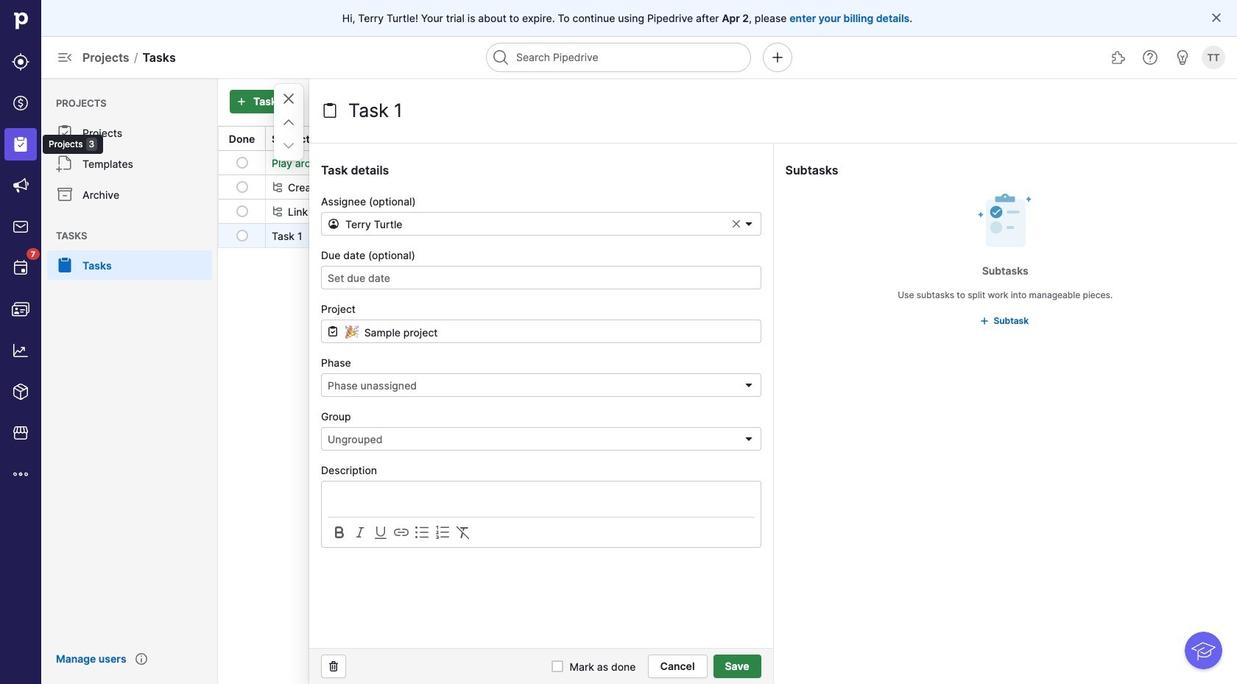 Task type: vqa. For each thing, say whether or not it's contained in the screenshot.
color secondary image
yes



Task type: describe. For each thing, give the bounding box(es) containing it.
0 vertical spatial color primary image
[[321, 102, 339, 119]]

color primary inverted image
[[233, 96, 250, 108]]

knowledge center bot, also known as kc bot is an onboarding assistant that allows you to see the list of onboarding items in one place for quick and easy reference. this improves your in-app experience. image
[[1186, 632, 1223, 670]]

products image
[[12, 383, 29, 401]]

Search Pipedrive field
[[486, 43, 751, 72]]

1 color undefined image from the top
[[56, 124, 74, 141]]

contacts image
[[12, 301, 29, 318]]

2 horizontal spatial color primary image
[[731, 219, 742, 229]]

campaigns image
[[12, 177, 29, 194]]

2 vertical spatial color primary image
[[236, 230, 248, 242]]

color link image
[[979, 315, 991, 327]]

sales assistant image
[[1174, 49, 1192, 66]]

2 color undefined image from the top
[[56, 155, 74, 172]]

quick help image
[[1142, 49, 1160, 66]]

more image
[[12, 466, 29, 483]]

projects image
[[12, 136, 29, 153]]

2 row from the top
[[219, 175, 1237, 199]]

insights image
[[12, 342, 29, 360]]



Task type: locate. For each thing, give the bounding box(es) containing it.
color primary image
[[321, 102, 339, 119], [731, 219, 742, 229], [236, 230, 248, 242]]

2 color secondary image from the left
[[372, 524, 390, 542]]

info image
[[135, 653, 147, 665]]

home image
[[10, 10, 32, 32]]

1 horizontal spatial color secondary image
[[372, 524, 390, 542]]

row
[[219, 151, 1237, 175], [219, 175, 1237, 199], [219, 199, 1237, 223], [219, 223, 1237, 248]]

0 horizontal spatial color primary image
[[236, 230, 248, 242]]

color secondary image
[[272, 181, 284, 193], [272, 206, 284, 217], [331, 524, 348, 542], [393, 524, 410, 542], [413, 524, 431, 542], [434, 524, 452, 542], [455, 524, 472, 542]]

color undefined image
[[56, 186, 74, 203], [56, 256, 74, 274], [12, 259, 29, 277]]

0 vertical spatial color undefined image
[[56, 124, 74, 141]]

1 row from the top
[[219, 151, 1237, 175]]

1 vertical spatial color undefined image
[[56, 155, 74, 172]]

menu item
[[0, 124, 41, 165], [41, 250, 218, 280]]

None field
[[321, 212, 761, 236], [321, 320, 761, 343], [321, 374, 761, 397], [321, 427, 761, 451], [321, 212, 761, 236], [321, 320, 761, 343], [321, 374, 761, 397], [321, 427, 761, 451]]

sales inbox image
[[12, 218, 29, 236]]

1 vertical spatial menu item
[[41, 250, 218, 280]]

1 color secondary image from the left
[[351, 524, 369, 542]]

1 vertical spatial color primary image
[[731, 219, 742, 229]]

0 vertical spatial menu item
[[0, 124, 41, 165]]

3 row from the top
[[219, 199, 1237, 223]]

marketplace image
[[12, 424, 29, 442]]

1 horizontal spatial color primary image
[[321, 102, 339, 119]]

None text field
[[321, 320, 761, 343]]

Task field
[[345, 96, 573, 125]]

deals image
[[12, 94, 29, 112]]

4 row from the top
[[219, 223, 1237, 248]]

menu
[[0, 0, 103, 684], [41, 78, 218, 684]]

0 horizontal spatial color secondary image
[[351, 524, 369, 542]]

color secondary image
[[351, 524, 369, 542], [372, 524, 390, 542]]

quick add image
[[769, 49, 787, 66]]

leads image
[[12, 53, 29, 71]]

color undefined image
[[56, 124, 74, 141], [56, 155, 74, 172]]

color primary image
[[1211, 12, 1223, 24], [280, 90, 298, 108], [280, 113, 298, 131], [837, 133, 849, 144], [280, 137, 298, 155], [236, 157, 248, 169], [236, 181, 248, 193], [236, 206, 248, 217], [328, 218, 340, 230], [743, 218, 755, 230], [327, 326, 339, 337], [743, 379, 755, 391], [743, 433, 755, 445], [325, 661, 343, 673], [552, 661, 564, 673]]

grid
[[218, 125, 1238, 248]]

Set due date text field
[[321, 266, 761, 290]]

menu toggle image
[[56, 49, 74, 66]]



